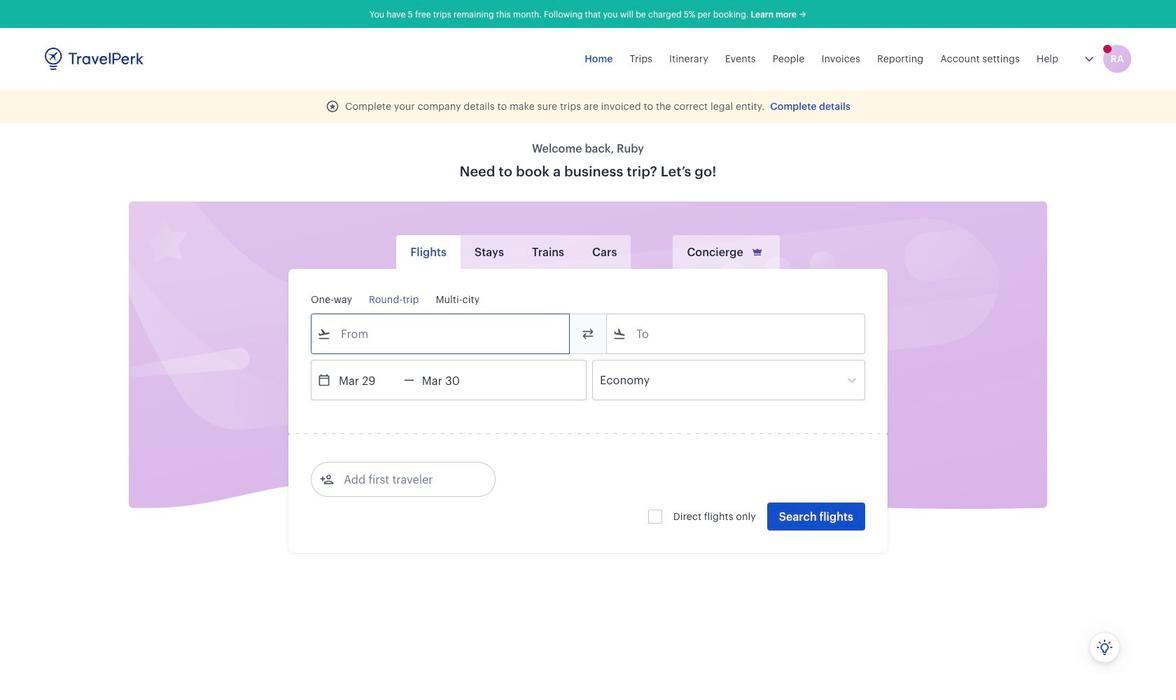 Task type: describe. For each thing, give the bounding box(es) containing it.
Return text field
[[414, 361, 487, 400]]



Task type: locate. For each thing, give the bounding box(es) containing it.
To search field
[[627, 323, 847, 345]]

Add first traveler search field
[[334, 469, 480, 491]]

Depart text field
[[331, 361, 404, 400]]

From search field
[[331, 323, 551, 345]]



